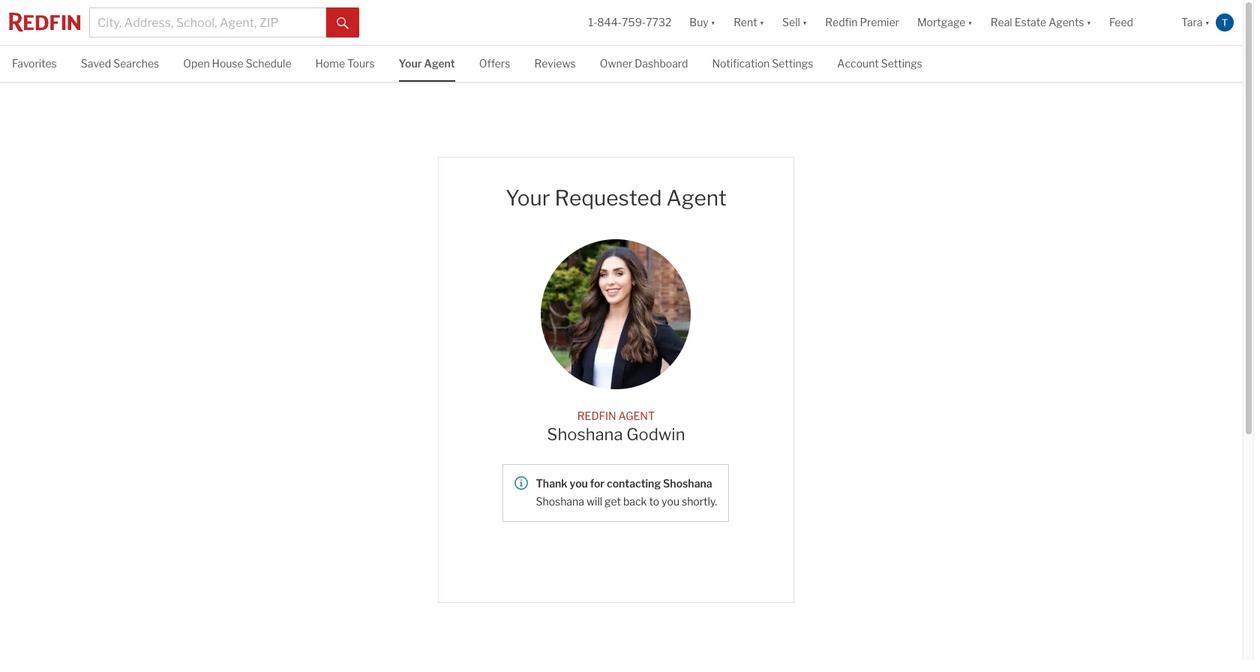 Task type: vqa. For each thing, say whether or not it's contained in the screenshot.
the topmost — beds
no



Task type: describe. For each thing, give the bounding box(es) containing it.
redfin for redfin agent shoshana godwin
[[577, 409, 616, 422]]

agent for redfin agent shoshana godwin
[[619, 409, 655, 422]]

owner
[[600, 57, 633, 70]]

home tours link
[[315, 46, 375, 80]]

dashboard
[[635, 57, 688, 70]]

sell
[[782, 16, 800, 29]]

real estate agents ▾ button
[[982, 0, 1100, 45]]

open
[[183, 57, 210, 70]]

tours
[[347, 57, 375, 70]]

buy ▾ button
[[690, 0, 716, 45]]

open house schedule link
[[183, 46, 291, 80]]

759-
[[622, 16, 646, 29]]

offers
[[479, 57, 510, 70]]

7732
[[646, 16, 672, 29]]

tara
[[1181, 16, 1203, 29]]

saved searches
[[81, 57, 159, 70]]

▾ for rent ▾
[[760, 16, 764, 29]]

saved
[[81, 57, 111, 70]]

shoshana inside redfin agent shoshana godwin
[[547, 424, 623, 444]]

5 ▾ from the left
[[1087, 16, 1091, 29]]

agent for your agent
[[424, 57, 455, 70]]

rent
[[734, 16, 757, 29]]

1-844-759-7732
[[588, 16, 672, 29]]

rent ▾ button
[[725, 0, 773, 45]]

get
[[605, 495, 621, 508]]

favorites
[[12, 57, 57, 70]]

notification settings link
[[712, 46, 813, 80]]

searches
[[113, 57, 159, 70]]

City, Address, School, Agent, ZIP search field
[[89, 8, 326, 38]]

home
[[315, 57, 345, 70]]

home tours
[[315, 57, 375, 70]]

redfin premier
[[825, 16, 899, 29]]

sell ▾ button
[[782, 0, 807, 45]]

estate
[[1015, 16, 1047, 29]]

account settings
[[837, 57, 922, 70]]

requested
[[555, 185, 662, 211]]

contacting
[[607, 477, 661, 490]]

▾ for mortgage ▾
[[968, 16, 973, 29]]

▾ for tara ▾
[[1205, 16, 1210, 29]]

submit search image
[[337, 17, 349, 29]]

buy
[[690, 16, 709, 29]]

mortgage ▾
[[917, 16, 973, 29]]

1 vertical spatial shoshana
[[663, 477, 712, 490]]

reviews link
[[534, 46, 576, 80]]

offers link
[[479, 46, 510, 80]]

2 horizontal spatial agent
[[666, 185, 727, 211]]



Task type: locate. For each thing, give the bounding box(es) containing it.
settings for notification settings
[[772, 57, 813, 70]]

redfin agent shoshana godwin
[[547, 409, 685, 444]]

your requested agent
[[506, 185, 727, 211]]

agent inside redfin agent shoshana godwin
[[619, 409, 655, 422]]

1 vertical spatial agent
[[666, 185, 727, 211]]

redfin
[[825, 16, 858, 29], [577, 409, 616, 422]]

0 vertical spatial agent
[[424, 57, 455, 70]]

▾ right sell
[[803, 16, 807, 29]]

shoshana godwin link
[[547, 424, 685, 444]]

real estate agents ▾
[[991, 16, 1091, 29]]

favorites link
[[12, 46, 57, 80]]

godwin
[[627, 424, 685, 444]]

1 horizontal spatial settings
[[881, 57, 922, 70]]

2 ▾ from the left
[[760, 16, 764, 29]]

0 horizontal spatial settings
[[772, 57, 813, 70]]

1 horizontal spatial your
[[506, 185, 550, 211]]

▾ for buy ▾
[[711, 16, 716, 29]]

0 vertical spatial shoshana
[[547, 424, 623, 444]]

sell ▾ button
[[773, 0, 816, 45]]

redfin left premier
[[825, 16, 858, 29]]

real estate agents ▾ link
[[991, 0, 1091, 45]]

saved searches link
[[81, 46, 159, 80]]

1 horizontal spatial agent
[[619, 409, 655, 422]]

agents
[[1049, 16, 1084, 29]]

1-
[[588, 16, 597, 29]]

agent
[[424, 57, 455, 70], [666, 185, 727, 211], [619, 409, 655, 422]]

2 settings from the left
[[881, 57, 922, 70]]

shoshana down the thank
[[536, 495, 584, 508]]

your
[[399, 57, 422, 70], [506, 185, 550, 211]]

1 horizontal spatial you
[[662, 495, 680, 508]]

0 vertical spatial redfin
[[825, 16, 858, 29]]

▾ right "buy"
[[711, 16, 716, 29]]

will
[[587, 495, 602, 508]]

3 ▾ from the left
[[803, 16, 807, 29]]

tara ▾
[[1181, 16, 1210, 29]]

settings right account
[[881, 57, 922, 70]]

1 ▾ from the left
[[711, 16, 716, 29]]

0 vertical spatial your
[[399, 57, 422, 70]]

shortly.
[[682, 495, 717, 508]]

feed button
[[1100, 0, 1172, 45]]

1 settings from the left
[[772, 57, 813, 70]]

shoshana up the shortly.
[[663, 477, 712, 490]]

1 vertical spatial redfin
[[577, 409, 616, 422]]

redfin up the shoshana godwin link on the bottom
[[577, 409, 616, 422]]

premier
[[860, 16, 899, 29]]

0 horizontal spatial agent
[[424, 57, 455, 70]]

settings
[[772, 57, 813, 70], [881, 57, 922, 70]]

0 horizontal spatial you
[[570, 477, 588, 490]]

to
[[649, 495, 659, 508]]

schedule
[[246, 57, 291, 70]]

your for your requested agent
[[506, 185, 550, 211]]

notification settings
[[712, 57, 813, 70]]

2 vertical spatial shoshana
[[536, 495, 584, 508]]

open house schedule
[[183, 57, 291, 70]]

▾ right mortgage
[[968, 16, 973, 29]]

back
[[623, 495, 647, 508]]

rent ▾
[[734, 16, 764, 29]]

sell ▾
[[782, 16, 807, 29]]

▾ right agents
[[1087, 16, 1091, 29]]

shoshana up for
[[547, 424, 623, 444]]

owner dashboard link
[[600, 46, 688, 80]]

settings down sell ▾ button
[[772, 57, 813, 70]]

reviews
[[534, 57, 576, 70]]

your inside your agent link
[[399, 57, 422, 70]]

mortgage ▾ button
[[917, 0, 973, 45]]

user photo image
[[1216, 14, 1234, 32]]

redfin premier button
[[816, 0, 908, 45]]

for
[[590, 477, 605, 490]]

account
[[837, 57, 879, 70]]

you
[[570, 477, 588, 490], [662, 495, 680, 508]]

1-844-759-7732 link
[[588, 16, 672, 29]]

your for your agent
[[399, 57, 422, 70]]

4 ▾ from the left
[[968, 16, 973, 29]]

1 horizontal spatial redfin
[[825, 16, 858, 29]]

settings for account settings
[[881, 57, 922, 70]]

▾ right rent
[[760, 16, 764, 29]]

0 horizontal spatial redfin
[[577, 409, 616, 422]]

account settings link
[[837, 46, 922, 80]]

shoshana
[[547, 424, 623, 444], [663, 477, 712, 490], [536, 495, 584, 508]]

1 vertical spatial you
[[662, 495, 680, 508]]

you right to
[[662, 495, 680, 508]]

thank
[[536, 477, 567, 490]]

you left for
[[570, 477, 588, 490]]

shoshana godwin, redfin agent in nw seattle image
[[541, 239, 691, 389]]

mortgage ▾ button
[[908, 0, 982, 45]]

mortgage
[[917, 16, 966, 29]]

1 vertical spatial your
[[506, 185, 550, 211]]

owner dashboard
[[600, 57, 688, 70]]

0 horizontal spatial your
[[399, 57, 422, 70]]

redfin inside button
[[825, 16, 858, 29]]

feed
[[1109, 16, 1133, 29]]

real
[[991, 16, 1012, 29]]

notification
[[712, 57, 770, 70]]

▾
[[711, 16, 716, 29], [760, 16, 764, 29], [803, 16, 807, 29], [968, 16, 973, 29], [1087, 16, 1091, 29], [1205, 16, 1210, 29]]

buy ▾ button
[[681, 0, 725, 45]]

▾ right tara
[[1205, 16, 1210, 29]]

0 vertical spatial you
[[570, 477, 588, 490]]

buy ▾
[[690, 16, 716, 29]]

844-
[[597, 16, 622, 29]]

your agent link
[[399, 46, 455, 80]]

redfin inside redfin agent shoshana godwin
[[577, 409, 616, 422]]

2 vertical spatial agent
[[619, 409, 655, 422]]

redfin for redfin premier
[[825, 16, 858, 29]]

rent ▾ button
[[734, 0, 764, 45]]

your agent
[[399, 57, 455, 70]]

thank you for contacting shoshana shoshana will get back to you shortly.
[[536, 477, 717, 508]]

6 ▾ from the left
[[1205, 16, 1210, 29]]

▾ for sell ▾
[[803, 16, 807, 29]]

house
[[212, 57, 244, 70]]



